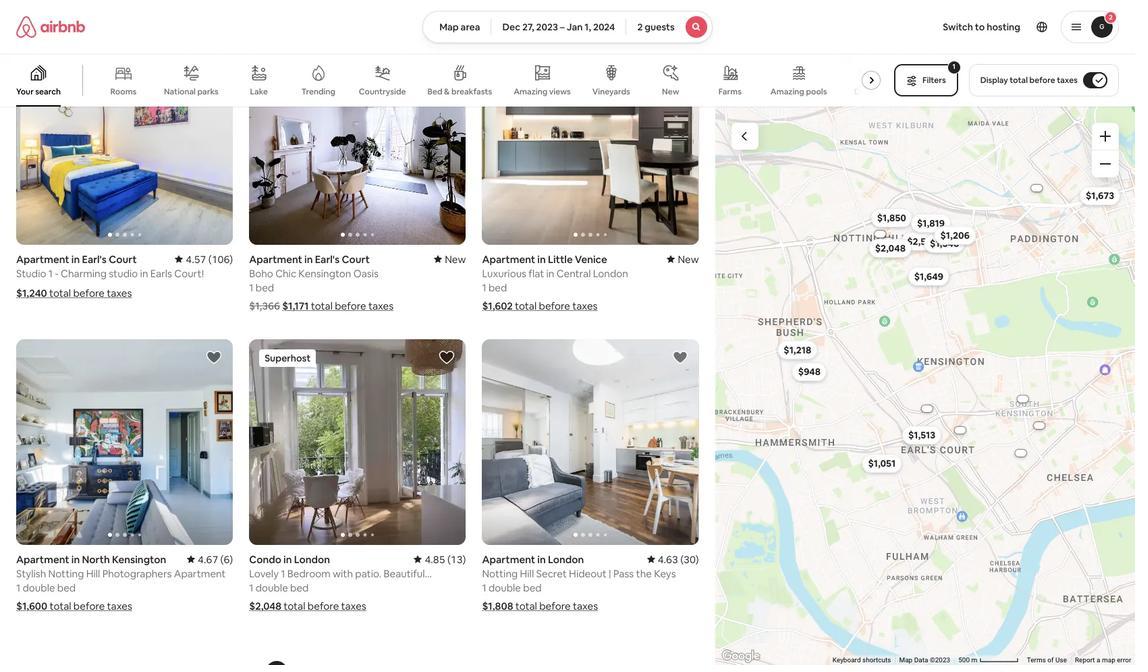 Task type: locate. For each thing, give the bounding box(es) containing it.
$1,218 button
[[778, 341, 818, 360]]

1 horizontal spatial earl's
[[315, 253, 340, 266]]

before down oasis
[[335, 300, 366, 312]]

search
[[35, 86, 61, 97]]

apartment up luxurious
[[482, 253, 535, 266]]

2024
[[593, 21, 615, 33]]

add to wishlist: apartment in earl's court image down map area "button" on the top left of the page
[[439, 49, 455, 65]]

amazing for amazing pools
[[771, 86, 805, 97]]

2 horizontal spatial london
[[593, 267, 628, 280]]

shortcuts
[[862, 657, 891, 664]]

apartment up chic
[[249, 253, 302, 266]]

in left the earls
[[140, 267, 148, 280]]

0 horizontal spatial add to wishlist: apartment in earl's court image
[[206, 49, 222, 65]]

add to wishlist: apartment in north kensington image
[[206, 350, 222, 366]]

1 down stylish
[[16, 582, 20, 595]]

0 horizontal spatial hill
[[86, 568, 100, 580]]

earl's
[[82, 253, 107, 266], [315, 253, 340, 266]]

None search field
[[423, 11, 713, 43]]

taxes inside 1 double bed $2,048 total before taxes
[[341, 600, 366, 613]]

total down condo in london at the left bottom of the page
[[284, 600, 305, 613]]

map left area
[[440, 21, 459, 33]]

in for apartment in earl's court boho chic kensington oasis 1 bed $1,366 $1,171 total before taxes
[[304, 253, 313, 266]]

london up secret
[[548, 553, 584, 566]]

in inside apartment in london notting hill secret hideout | pass the keys 1 double bed $1,808 total before taxes
[[538, 553, 546, 566]]

display total before taxes button
[[969, 64, 1119, 97]]

court inside apartment in earl's court boho chic kensington oasis 1 bed $1,366 $1,171 total before taxes
[[342, 253, 370, 266]]

group for boho chic kensington oasis
[[249, 39, 683, 245]]

double up "$1,808"
[[489, 582, 521, 595]]

2 court from the left
[[342, 253, 370, 266]]

bed inside apartment in earl's court boho chic kensington oasis 1 bed $1,366 $1,171 total before taxes
[[256, 281, 274, 294]]

2 for 2 guests
[[637, 21, 643, 33]]

in for apartment in little venice luxurious flat in central london 1 bed $1,602 total before taxes
[[538, 253, 546, 266]]

2 double from the left
[[256, 582, 288, 595]]

bed
[[428, 86, 443, 97]]

1 court from the left
[[109, 253, 137, 266]]

500 m button
[[954, 656, 1023, 666]]

london up 1 double bed $2,048 total before taxes
[[294, 553, 330, 566]]

1 down "condo"
[[249, 582, 253, 595]]

in inside apartment in earl's court boho chic kensington oasis 1 bed $1,366 $1,171 total before taxes
[[304, 253, 313, 266]]

bed
[[256, 281, 274, 294], [489, 281, 507, 294], [57, 582, 76, 595], [290, 582, 309, 595], [523, 582, 542, 595]]

in up secret
[[538, 553, 546, 566]]

kensington right chic
[[299, 267, 351, 280]]

new for apartment in earl's court boho chic kensington oasis 1 bed $1,366 $1,171 total before taxes
[[445, 253, 466, 266]]

0 horizontal spatial court
[[109, 253, 137, 266]]

double inside 1 double bed $2,048 total before taxes
[[256, 582, 288, 595]]

court up studio
[[109, 253, 137, 266]]

$948 button
[[792, 363, 827, 382]]

$1,171
[[282, 300, 309, 312]]

2 add to wishlist: apartment in earl's court image from the left
[[439, 49, 455, 65]]

farms
[[719, 86, 742, 97]]

1 notting from the left
[[48, 568, 84, 580]]

switch to hosting
[[943, 21, 1021, 33]]

notting inside apartment in london notting hill secret hideout | pass the keys 1 double bed $1,808 total before taxes
[[482, 568, 518, 580]]

1 up "$1,808"
[[482, 582, 486, 595]]

0 horizontal spatial amazing
[[514, 86, 548, 97]]

before inside apartment in little venice luxurious flat in central london 1 bed $1,602 total before taxes
[[539, 300, 570, 312]]

0 vertical spatial $2,048
[[875, 242, 906, 255]]

1 up $1,602
[[482, 281, 486, 294]]

add to wishlist: apartment in earl's court image
[[206, 49, 222, 65], [439, 49, 455, 65]]

luxurious
[[482, 267, 527, 280]]

$1,218
[[784, 344, 811, 356]]

before down north
[[73, 600, 105, 613]]

earl's inside apartment in earl's court boho chic kensington oasis 1 bed $1,366 $1,171 total before taxes
[[315, 253, 340, 266]]

trending
[[302, 86, 335, 97]]

1 down boho
[[249, 281, 253, 294]]

court inside 'apartment in earl's court studio 1 -  charming studio in earls court! $1,240 total before taxes'
[[109, 253, 137, 266]]

new for apartment in little venice luxurious flat in central london 1 bed $1,602 total before taxes
[[678, 253, 699, 266]]

0 horizontal spatial london
[[294, 553, 330, 566]]

total inside 1 double bed $2,048 total before taxes
[[284, 600, 305, 613]]

amazing left pools
[[771, 86, 805, 97]]

bed inside apartment in little venice luxurious flat in central london 1 bed $1,602 total before taxes
[[489, 281, 507, 294]]

map area
[[440, 21, 480, 33]]

new place to stay image
[[667, 253, 699, 266]]

breakfasts
[[452, 86, 492, 97]]

total right the $1,600 at the bottom of the page
[[50, 600, 71, 613]]

2 for 2
[[1109, 13, 1113, 22]]

notting up "$1,808"
[[482, 568, 518, 580]]

hill left secret
[[520, 568, 534, 580]]

before right display
[[1030, 75, 1055, 86]]

lake
[[250, 86, 268, 97]]

1 vertical spatial kensington
[[112, 553, 166, 566]]

design
[[854, 86, 881, 97]]

dec 27, 2023 – jan 1, 2024 button
[[491, 11, 627, 43]]

4.63 (30)
[[658, 553, 699, 566]]

1 horizontal spatial 2
[[1109, 13, 1113, 22]]

$2,048 inside 1 double bed $2,048 total before taxes
[[249, 600, 282, 613]]

studio
[[109, 267, 138, 280]]

apartment up studio on the left top of the page
[[16, 253, 69, 266]]

4.63 out of 5 average rating,  30 reviews image
[[647, 553, 699, 566]]

(6)
[[220, 553, 233, 566]]

total
[[1010, 75, 1028, 86], [49, 287, 71, 300], [311, 300, 333, 312], [515, 300, 537, 312], [50, 600, 71, 613], [284, 600, 305, 613], [516, 600, 537, 613]]

0 horizontal spatial $2,048
[[249, 600, 282, 613]]

hideout
[[569, 568, 607, 580]]

total right display
[[1010, 75, 1028, 86]]

1 left -
[[48, 267, 53, 280]]

0 horizontal spatial notting
[[48, 568, 84, 580]]

a
[[1097, 657, 1100, 664]]

in up "flat"
[[538, 253, 546, 266]]

in up '$1,171'
[[304, 253, 313, 266]]

before down secret
[[539, 600, 571, 613]]

before
[[1030, 75, 1055, 86], [73, 287, 105, 300], [335, 300, 366, 312], [539, 300, 570, 312], [73, 600, 105, 613], [308, 600, 339, 613], [539, 600, 571, 613]]

before inside button
[[1030, 75, 1055, 86]]

venice
[[575, 253, 607, 266]]

map for map data ©2023
[[899, 657, 913, 664]]

london for condo in london
[[294, 553, 330, 566]]

4.63
[[658, 553, 678, 566]]

0 horizontal spatial map
[[440, 21, 459, 33]]

$1,600
[[16, 600, 47, 613]]

1 earl's from the left
[[82, 253, 107, 266]]

hill down north
[[86, 568, 100, 580]]

court for charming
[[109, 253, 137, 266]]

kensington up photographers
[[112, 553, 166, 566]]

before inside 1 double bed $2,048 total before taxes
[[308, 600, 339, 613]]

map for map area
[[440, 21, 459, 33]]

new
[[662, 86, 679, 97], [445, 253, 466, 266], [678, 253, 699, 266]]

report a map error
[[1075, 657, 1131, 664]]

add to wishlist: apartment in earl's court image for boho chic kensington oasis
[[439, 49, 455, 65]]

photographers
[[102, 568, 172, 580]]

2 inside 2 guests button
[[637, 21, 643, 33]]

earl's inside 'apartment in earl's court studio 1 -  charming studio in earls court! $1,240 total before taxes'
[[82, 253, 107, 266]]

apartment inside apartment in london notting hill secret hideout | pass the keys 1 double bed $1,808 total before taxes
[[482, 553, 535, 566]]

total down -
[[49, 287, 71, 300]]

1 horizontal spatial notting
[[482, 568, 518, 580]]

earl's for charming
[[82, 253, 107, 266]]

2 notting from the left
[[482, 568, 518, 580]]

1 horizontal spatial add to wishlist: apartment in earl's court image
[[439, 49, 455, 65]]

2 inside 2 dropdown button
[[1109, 13, 1113, 22]]

27,
[[522, 21, 534, 33]]

double down stylish
[[23, 582, 55, 595]]

amazing left the views at the top
[[514, 86, 548, 97]]

hill inside apartment in north kensington stylish notting hill photographers apartment 1 double bed $1,600 total before taxes
[[86, 568, 100, 580]]

apartment up stylish
[[16, 553, 69, 566]]

1 horizontal spatial double
[[256, 582, 288, 595]]

earls
[[150, 267, 172, 280]]

1 horizontal spatial map
[[899, 657, 913, 664]]

1 double from the left
[[23, 582, 55, 595]]

0 horizontal spatial 2
[[637, 21, 643, 33]]

$2,048 down "condo"
[[249, 600, 282, 613]]

$1,206
[[941, 230, 970, 242]]

jan
[[567, 21, 583, 33]]

group for stylish notting hill photographers apartment
[[16, 339, 233, 545]]

(106)
[[208, 253, 233, 266]]

rooms
[[110, 86, 137, 97]]

in left north
[[71, 553, 80, 566]]

court for oasis
[[342, 253, 370, 266]]

1 inside 1 double bed $2,048 total before taxes
[[249, 582, 253, 595]]

group
[[16, 39, 233, 245], [249, 39, 683, 245], [482, 39, 699, 245], [0, 54, 887, 107], [16, 339, 233, 545], [249, 339, 683, 545], [482, 339, 699, 545]]

2 hill from the left
[[520, 568, 534, 580]]

total right "$1,808"
[[516, 600, 537, 613]]

0 vertical spatial map
[[440, 21, 459, 33]]

double down "condo"
[[256, 582, 288, 595]]

before down condo in london at the left bottom of the page
[[308, 600, 339, 613]]

map inside "button"
[[440, 21, 459, 33]]

$1,602
[[482, 300, 513, 312]]

apartment in little venice luxurious flat in central london 1 bed $1,602 total before taxes
[[482, 253, 628, 312]]

2 guests button
[[626, 11, 713, 43]]

zoom in image
[[1100, 131, 1111, 142]]

(30)
[[680, 553, 699, 566]]

the
[[636, 568, 652, 580]]

2
[[1109, 13, 1113, 22], [637, 21, 643, 33]]

map
[[1102, 657, 1115, 664]]

notting inside apartment in north kensington stylish notting hill photographers apartment 1 double bed $1,600 total before taxes
[[48, 568, 84, 580]]

court up oasis
[[342, 253, 370, 266]]

apartment in london notting hill secret hideout | pass the keys 1 double bed $1,808 total before taxes
[[482, 553, 676, 613]]

total inside apartment in london notting hill secret hideout | pass the keys 1 double bed $1,808 total before taxes
[[516, 600, 537, 613]]

3 double from the left
[[489, 582, 521, 595]]

secret
[[536, 568, 567, 580]]

countryside
[[359, 86, 406, 97]]

0 vertical spatial kensington
[[299, 267, 351, 280]]

keyboard shortcuts button
[[833, 656, 891, 666]]

1 horizontal spatial hill
[[520, 568, 534, 580]]

1 vertical spatial $2,048
[[249, 600, 282, 613]]

0 horizontal spatial earl's
[[82, 253, 107, 266]]

in right "flat"
[[546, 267, 554, 280]]

$2,048 down $1,850 button
[[875, 242, 906, 255]]

1 horizontal spatial kensington
[[299, 267, 351, 280]]

london down venice
[[593, 267, 628, 280]]

data
[[914, 657, 928, 664]]

map
[[440, 21, 459, 33], [899, 657, 913, 664]]

zoom out image
[[1100, 159, 1111, 169]]

$1,673
[[1086, 190, 1114, 202]]

charming
[[61, 267, 107, 280]]

$1,546 button
[[924, 234, 965, 253]]

map data ©2023
[[899, 657, 950, 664]]

4.57
[[186, 253, 206, 266]]

before down "flat"
[[539, 300, 570, 312]]

before inside apartment in north kensington stylish notting hill photographers apartment 1 double bed $1,600 total before taxes
[[73, 600, 105, 613]]

taxes inside display total before taxes button
[[1057, 75, 1078, 86]]

in right "condo"
[[284, 553, 292, 566]]

1 down switch
[[953, 62, 956, 71]]

before down charming
[[73, 287, 105, 300]]

add to wishlist: apartment in little venice image
[[672, 49, 688, 65]]

apartment up "$1,808"
[[482, 553, 535, 566]]

kensington
[[299, 267, 351, 280], [112, 553, 166, 566]]

total inside apartment in north kensington stylish notting hill photographers apartment 1 double bed $1,600 total before taxes
[[50, 600, 71, 613]]

1 horizontal spatial $2,048
[[875, 242, 906, 255]]

london inside apartment in london notting hill secret hideout | pass the keys 1 double bed $1,808 total before taxes
[[548, 553, 584, 566]]

1
[[953, 62, 956, 71], [48, 267, 53, 280], [249, 281, 253, 294], [482, 281, 486, 294], [16, 582, 20, 595], [249, 582, 253, 595], [482, 582, 486, 595]]

kensington inside apartment in north kensington stylish notting hill photographers apartment 1 double bed $1,600 total before taxes
[[112, 553, 166, 566]]

apartment
[[16, 253, 69, 266], [249, 253, 302, 266], [482, 253, 535, 266], [16, 553, 69, 566], [482, 553, 535, 566], [174, 568, 226, 580]]

apartment inside 'apartment in earl's court studio 1 -  charming studio in earls court! $1,240 total before taxes'
[[16, 253, 69, 266]]

apartment inside apartment in little venice luxurious flat in central london 1 bed $1,602 total before taxes
[[482, 253, 535, 266]]

–
[[560, 21, 565, 33]]

1 horizontal spatial court
[[342, 253, 370, 266]]

pools
[[806, 86, 827, 97]]

taxes
[[1057, 75, 1078, 86], [107, 287, 132, 300], [369, 300, 394, 312], [573, 300, 598, 312], [107, 600, 132, 613], [341, 600, 366, 613], [573, 600, 598, 613]]

hill inside apartment in london notting hill secret hideout | pass the keys 1 double bed $1,808 total before taxes
[[520, 568, 534, 580]]

in for apartment in north kensington stylish notting hill photographers apartment 1 double bed $1,600 total before taxes
[[71, 553, 80, 566]]

1 horizontal spatial london
[[548, 553, 584, 566]]

total inside 'apartment in earl's court studio 1 -  charming studio in earls court! $1,240 total before taxes'
[[49, 287, 71, 300]]

in up charming
[[71, 253, 80, 266]]

map left data
[[899, 657, 913, 664]]

add to wishlist: apartment in earl's court image up 'parks'
[[206, 49, 222, 65]]

new place to stay image
[[434, 253, 466, 266]]

1 hill from the left
[[86, 568, 100, 580]]

apartment in earl's court studio 1 -  charming studio in earls court! $1,240 total before taxes
[[16, 253, 204, 300]]

bed & breakfasts
[[428, 86, 492, 97]]

total right $1,602
[[515, 300, 537, 312]]

national parks
[[164, 86, 219, 97]]

total right '$1,171'
[[311, 300, 333, 312]]

notting down north
[[48, 568, 84, 580]]

keyboard shortcuts
[[833, 657, 891, 664]]

1 add to wishlist: apartment in earl's court image from the left
[[206, 49, 222, 65]]

bed inside apartment in london notting hill secret hideout | pass the keys 1 double bed $1,808 total before taxes
[[523, 582, 542, 595]]

2 earl's from the left
[[315, 253, 340, 266]]

apartment for boho
[[249, 253, 302, 266]]

0 horizontal spatial double
[[23, 582, 55, 595]]

$1,808
[[482, 600, 513, 613]]

switch
[[943, 21, 973, 33]]

4.67
[[198, 553, 218, 566]]

$1,546
[[930, 238, 959, 250]]

in for apartment in earl's court studio 1 -  charming studio in earls court! $1,240 total before taxes
[[71, 253, 80, 266]]

1 horizontal spatial amazing
[[771, 86, 805, 97]]

in inside apartment in north kensington stylish notting hill photographers apartment 1 double bed $1,600 total before taxes
[[71, 553, 80, 566]]

0 horizontal spatial kensington
[[112, 553, 166, 566]]

1 vertical spatial map
[[899, 657, 913, 664]]

google image
[[719, 648, 763, 666]]

apartment inside apartment in earl's court boho chic kensington oasis 1 bed $1,366 $1,171 total before taxes
[[249, 253, 302, 266]]

group for studio 1 -  charming studio in earls court!
[[16, 39, 233, 245]]

error
[[1117, 657, 1131, 664]]

double
[[23, 582, 55, 595], [256, 582, 288, 595], [489, 582, 521, 595]]

2 horizontal spatial double
[[489, 582, 521, 595]]



Task type: describe. For each thing, give the bounding box(es) containing it.
taxes inside apartment in earl's court boho chic kensington oasis 1 bed $1,366 $1,171 total before taxes
[[369, 300, 394, 312]]

group containing national parks
[[0, 54, 887, 107]]

2023
[[536, 21, 558, 33]]

apartment for luxurious
[[482, 253, 535, 266]]

studio
[[16, 267, 46, 280]]

$1,366
[[249, 300, 280, 312]]

total inside button
[[1010, 75, 1028, 86]]

views
[[549, 86, 571, 97]]

google map
showing 28 stays. region
[[715, 102, 1135, 666]]

switch to hosting link
[[935, 13, 1029, 41]]

group for notting hill secret hideout | pass the keys
[[482, 339, 699, 545]]

map area button
[[423, 11, 492, 43]]

1 inside apartment in north kensington stylish notting hill photographers apartment 1 double bed $1,600 total before taxes
[[16, 582, 20, 595]]

$1,649 button
[[908, 267, 950, 286]]

keys
[[654, 568, 676, 580]]

area
[[461, 21, 480, 33]]

little
[[548, 253, 573, 266]]

double inside apartment in north kensington stylish notting hill photographers apartment 1 double bed $1,600 total before taxes
[[23, 582, 55, 595]]

dec
[[503, 21, 520, 33]]

to
[[975, 21, 985, 33]]

1 inside apartment in london notting hill secret hideout | pass the keys 1 double bed $1,808 total before taxes
[[482, 582, 486, 595]]

total inside apartment in little venice luxurious flat in central london 1 bed $1,602 total before taxes
[[515, 300, 537, 312]]

4.85
[[425, 553, 445, 566]]

before inside apartment in london notting hill secret hideout | pass the keys 1 double bed $1,808 total before taxes
[[539, 600, 571, 613]]

1,
[[585, 21, 591, 33]]

bed inside apartment in north kensington stylish notting hill photographers apartment 1 double bed $1,600 total before taxes
[[57, 582, 76, 595]]

4.57 out of 5 average rating,  106 reviews image
[[175, 253, 233, 266]]

terms of use
[[1027, 657, 1067, 664]]

apartment for studio
[[16, 253, 69, 266]]

london inside apartment in little venice luxurious flat in central london 1 bed $1,602 total before taxes
[[593, 267, 628, 280]]

parks
[[197, 86, 219, 97]]

-
[[55, 267, 59, 280]]

earl's for oasis
[[315, 253, 340, 266]]

kensington inside apartment in earl's court boho chic kensington oasis 1 bed $1,366 $1,171 total before taxes
[[299, 267, 351, 280]]

keyboard
[[833, 657, 861, 664]]

north
[[82, 553, 110, 566]]

none search field containing map area
[[423, 11, 713, 43]]

boho
[[249, 267, 273, 280]]

$1,240
[[16, 287, 47, 300]]

4.57 (106)
[[186, 253, 233, 266]]

before inside apartment in earl's court boho chic kensington oasis 1 bed $1,366 $1,171 total before taxes
[[335, 300, 366, 312]]

$1,819 button
[[911, 214, 951, 233]]

$1,206 button
[[934, 226, 976, 245]]

$1,051
[[868, 458, 896, 470]]

$1,513 button
[[902, 426, 942, 445]]

2 button
[[1061, 11, 1119, 43]]

total inside apartment in earl's court boho chic kensington oasis 1 bed $1,366 $1,171 total before taxes
[[311, 300, 333, 312]]

$1,819
[[917, 217, 945, 229]]

add to wishlist: condo in london image
[[439, 350, 455, 366]]

terms
[[1027, 657, 1046, 664]]

taxes inside 'apartment in earl's court studio 1 -  charming studio in earls court! $1,240 total before taxes'
[[107, 287, 132, 300]]

$1,513
[[908, 429, 936, 442]]

$2,048 inside $2,048 button
[[875, 242, 906, 255]]

of
[[1048, 657, 1054, 664]]

taxes inside apartment in north kensington stylish notting hill photographers apartment 1 double bed $1,600 total before taxes
[[107, 600, 132, 613]]

1 inside apartment in little venice luxurious flat in central london 1 bed $1,602 total before taxes
[[482, 281, 486, 294]]

terms of use link
[[1027, 657, 1067, 664]]

taxes inside apartment in little venice luxurious flat in central london 1 bed $1,602 total before taxes
[[573, 300, 598, 312]]

vineyards
[[593, 86, 630, 97]]

filters button
[[894, 64, 958, 97]]

in for condo in london
[[284, 553, 292, 566]]

display total before taxes
[[981, 75, 1078, 86]]

profile element
[[729, 0, 1119, 54]]

add to wishlist: apartment in london image
[[672, 350, 688, 366]]

(13)
[[447, 553, 466, 566]]

amazing for amazing views
[[514, 86, 548, 97]]

$1,850 $2,572
[[877, 212, 937, 248]]

condo
[[249, 553, 281, 566]]

$1,850
[[877, 212, 906, 224]]

add to wishlist: apartment in earl's court image for studio 1 -  charming studio in earls court!
[[206, 49, 222, 65]]

double inside apartment in london notting hill secret hideout | pass the keys 1 double bed $1,808 total before taxes
[[489, 582, 521, 595]]

|
[[609, 568, 611, 580]]

your search
[[16, 86, 61, 97]]

500
[[958, 657, 970, 664]]

$1,051 button
[[862, 455, 902, 473]]

hosting
[[987, 21, 1021, 33]]

4.85 out of 5 average rating,  13 reviews image
[[414, 553, 466, 566]]

&
[[444, 86, 450, 97]]

apartment in north kensington stylish notting hill photographers apartment 1 double bed $1,600 total before taxes
[[16, 553, 226, 613]]

display
[[981, 75, 1008, 86]]

4.67 out of 5 average rating,  6 reviews image
[[187, 553, 233, 566]]

group for luxurious flat in central london
[[482, 39, 699, 245]]

london for apartment in london notting hill secret hideout | pass the keys 1 double bed $1,808 total before taxes
[[548, 553, 584, 566]]

bed inside 1 double bed $2,048 total before taxes
[[290, 582, 309, 595]]

apartment for stylish
[[16, 553, 69, 566]]

report
[[1075, 657, 1095, 664]]

in for apartment in london notting hill secret hideout | pass the keys 1 double bed $1,808 total before taxes
[[538, 553, 546, 566]]

apartment down 4.67 in the left bottom of the page
[[174, 568, 226, 580]]

apartment in earl's court boho chic kensington oasis 1 bed $1,366 $1,171 total before taxes
[[249, 253, 394, 312]]

$2,572 button
[[901, 232, 943, 251]]

m
[[971, 657, 977, 664]]

dec 27, 2023 – jan 1, 2024
[[503, 21, 615, 33]]

1 inside 'apartment in earl's court studio 1 -  charming studio in earls court! $1,240 total before taxes'
[[48, 267, 53, 280]]

apartment for hill
[[482, 553, 535, 566]]

$948
[[798, 366, 821, 378]]

oasis
[[354, 267, 379, 280]]

report a map error link
[[1075, 657, 1131, 664]]

$1,673 button
[[1080, 187, 1121, 205]]

taxes inside apartment in london notting hill secret hideout | pass the keys 1 double bed $1,808 total before taxes
[[573, 600, 598, 613]]

1 double bed $2,048 total before taxes
[[249, 582, 366, 613]]

filters
[[923, 75, 946, 86]]

guests
[[645, 21, 675, 33]]

1 inside apartment in earl's court boho chic kensington oasis 1 bed $1,366 $1,171 total before taxes
[[249, 281, 253, 294]]

$1,649
[[914, 270, 944, 283]]

before inside 'apartment in earl's court studio 1 -  charming studio in earls court! $1,240 total before taxes'
[[73, 287, 105, 300]]

condo in london
[[249, 553, 330, 566]]

$1,850 button
[[871, 209, 912, 227]]

chic
[[276, 267, 296, 280]]

4.85 (13)
[[425, 553, 466, 566]]



Task type: vqa. For each thing, say whether or not it's contained in the screenshot.
"yourselves"
no



